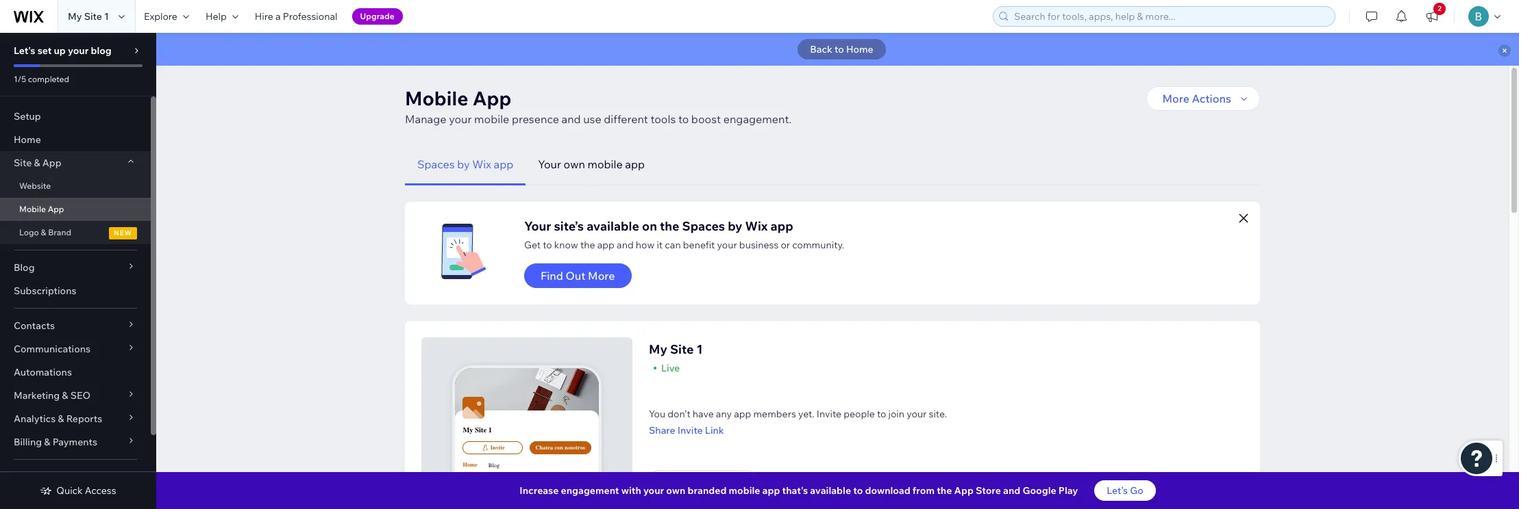 Task type: vqa. For each thing, say whether or not it's contained in the screenshot.
blog overview.dealer.get subscribers.title image
no



Task type: locate. For each thing, give the bounding box(es) containing it.
to
[[835, 43, 844, 56], [679, 112, 689, 126], [543, 239, 552, 252], [877, 409, 887, 421], [854, 485, 863, 498]]

my site 1 up live
[[649, 342, 703, 358]]

your inside your site's available on the spaces by wix app get to know the app and how it can benefit your business or community.
[[524, 219, 551, 234]]

you don't have any app members yet. invite people to join your site. share invite link
[[649, 409, 947, 437]]

1 horizontal spatial blog
[[489, 463, 500, 469]]

google
[[1023, 485, 1057, 498]]

my site 1 up blog
[[68, 10, 109, 23]]

0 vertical spatial 1
[[104, 10, 109, 23]]

app right 'any'
[[734, 409, 751, 421]]

view on mobile
[[809, 475, 878, 487]]

2 horizontal spatial and
[[1004, 485, 1021, 498]]

app inside you don't have any app members yet. invite people to join your site. share invite link
[[734, 409, 751, 421]]

your down presence
[[538, 158, 561, 171]]

quick
[[56, 485, 83, 498]]

it
[[657, 239, 663, 252]]

1 up blog
[[104, 10, 109, 23]]

professional
[[283, 10, 338, 23]]

logo & brand
[[19, 228, 71, 238]]

subscriptions
[[14, 285, 76, 297]]

2 horizontal spatial by
[[728, 219, 743, 234]]

mobile up manage
[[405, 86, 468, 110]]

increase
[[520, 485, 559, 498]]

your own mobile app button
[[526, 144, 657, 186]]

0 vertical spatial by
[[457, 158, 470, 171]]

your right up
[[68, 45, 89, 57]]

the right from
[[937, 485, 952, 498]]

blog
[[14, 262, 35, 274], [489, 463, 500, 469]]

nosotros
[[565, 446, 585, 452]]

your
[[538, 158, 561, 171], [524, 219, 551, 234]]

business
[[740, 239, 779, 252]]

0 horizontal spatial wix
[[472, 158, 491, 171]]

use
[[583, 112, 602, 126]]

1 vertical spatial my
[[649, 342, 668, 358]]

0 vertical spatial more
[[1163, 92, 1190, 106]]

marketing & seo
[[14, 390, 91, 402]]

let's
[[14, 45, 35, 57]]

1 vertical spatial home
[[14, 134, 41, 146]]

1 vertical spatial and
[[617, 239, 634, 252]]

& for analytics
[[58, 413, 64, 426]]

settings link
[[0, 466, 151, 489]]

own inside your own mobile app button
[[564, 158, 585, 171]]

1
[[104, 10, 109, 23], [697, 342, 703, 358], [489, 426, 492, 435]]

invite
[[817, 409, 842, 421], [678, 425, 703, 437], [491, 446, 505, 452]]

on right view
[[833, 475, 845, 487]]

1 vertical spatial by
[[728, 219, 743, 234]]

and right store
[[1004, 485, 1021, 498]]

my up live
[[649, 342, 668, 358]]

my site 1
[[68, 10, 109, 23], [649, 342, 703, 358], [463, 426, 492, 435]]

& right billing
[[44, 437, 50, 449]]

1 up home blog
[[489, 426, 492, 435]]

0 horizontal spatial spaces
[[417, 158, 455, 171]]

0 horizontal spatial home
[[14, 134, 41, 146]]

contacts
[[14, 320, 55, 332]]

1 vertical spatial blog
[[489, 463, 500, 469]]

don't
[[668, 409, 691, 421]]

mobile right edit
[[694, 475, 725, 487]]

spaces inside button
[[417, 158, 455, 171]]

2 vertical spatial home
[[463, 463, 478, 469]]

2 vertical spatial my site 1
[[463, 426, 492, 435]]

0 horizontal spatial 1
[[104, 10, 109, 23]]

site up 'website'
[[14, 157, 32, 169]]

1 vertical spatial wix
[[745, 219, 768, 234]]

your right "benefit"
[[717, 239, 737, 252]]

app inside dropdown button
[[42, 157, 61, 169]]

mobile app link
[[0, 198, 151, 221]]

& up 'website'
[[34, 157, 40, 169]]

spaces
[[417, 158, 455, 171], [682, 219, 725, 234]]

0 vertical spatial your
[[538, 158, 561, 171]]

& right logo
[[41, 228, 46, 238]]

my up let's set up your blog
[[68, 10, 82, 23]]

to left join
[[877, 409, 887, 421]]

1 vertical spatial the
[[581, 239, 595, 252]]

1 horizontal spatial own
[[666, 485, 686, 498]]

to right get
[[543, 239, 552, 252]]

my up home blog
[[463, 426, 473, 435]]

to for site's
[[543, 239, 552, 252]]

settings
[[14, 472, 52, 484]]

and inside 'mobile app manage your mobile presence and use different tools to boost engagement.'
[[562, 112, 581, 126]]

with
[[621, 485, 641, 498]]

your right join
[[907, 409, 927, 421]]

1 horizontal spatial by
[[513, 477, 524, 489]]

the right the know
[[581, 239, 595, 252]]

0 vertical spatial wix
[[472, 158, 491, 171]]

2 horizontal spatial home
[[846, 43, 874, 56]]

subscriptions link
[[0, 280, 151, 303]]

0 vertical spatial available
[[587, 219, 640, 234]]

site
[[84, 10, 102, 23], [14, 157, 32, 169], [670, 342, 694, 358], [475, 426, 487, 435]]

0 vertical spatial my
[[68, 10, 82, 23]]

your right manage
[[449, 112, 472, 126]]

wix inside button
[[472, 158, 491, 171]]

your up get
[[524, 219, 551, 234]]

1 horizontal spatial more
[[1163, 92, 1190, 106]]

view
[[809, 475, 831, 487]]

from
[[913, 485, 935, 498]]

access
[[85, 485, 116, 498]]

available right that's
[[810, 485, 851, 498]]

own
[[564, 158, 585, 171], [666, 485, 686, 498]]

more inside more actions popup button
[[1163, 92, 1190, 106]]

1 vertical spatial mobile
[[588, 158, 623, 171]]

home
[[846, 43, 874, 56], [14, 134, 41, 146], [463, 463, 478, 469]]

billing & payments button
[[0, 431, 151, 454]]

blog button
[[0, 256, 151, 280]]

0 horizontal spatial more
[[588, 269, 615, 283]]

your own mobile app
[[538, 158, 645, 171]]

1 vertical spatial more
[[588, 269, 615, 283]]

invite down don't
[[678, 425, 703, 437]]

site.
[[929, 409, 947, 421]]

hire a professional link
[[247, 0, 346, 33]]

home for home
[[14, 134, 41, 146]]

join
[[889, 409, 905, 421]]

0 horizontal spatial blog
[[14, 262, 35, 274]]

and left how
[[617, 239, 634, 252]]

billing & payments
[[14, 437, 97, 449]]

1 vertical spatial available
[[810, 485, 851, 498]]

your inside 'mobile app manage your mobile presence and use different tools to boost engagement.'
[[449, 112, 472, 126]]

0 horizontal spatial my
[[68, 10, 82, 23]]

0 vertical spatial and
[[562, 112, 581, 126]]

app
[[494, 158, 514, 171], [625, 158, 645, 171], [771, 219, 794, 234], [598, 239, 615, 252], [734, 409, 751, 421], [545, 477, 562, 489], [763, 485, 780, 498]]

find out more button
[[524, 264, 632, 289]]

2 horizontal spatial 1
[[697, 342, 703, 358]]

2 vertical spatial invite
[[491, 446, 505, 452]]

1 up have
[[697, 342, 703, 358]]

your for set
[[68, 45, 89, 57]]

app down different
[[625, 158, 645, 171]]

0 horizontal spatial by
[[457, 158, 470, 171]]

upgrade
[[360, 11, 395, 21]]

0 vertical spatial invite
[[817, 409, 842, 421]]

0 vertical spatial on
[[642, 219, 657, 234]]

0 horizontal spatial own
[[564, 158, 585, 171]]

site up blog
[[84, 10, 102, 23]]

available inside your site's available on the spaces by wix app get to know the app and how it can benefit your business or community.
[[587, 219, 640, 234]]

0 vertical spatial the
[[660, 219, 680, 234]]

and inside your site's available on the spaces by wix app get to know the app and how it can benefit your business or community.
[[617, 239, 634, 252]]

site & app
[[14, 157, 61, 169]]

2
[[1438, 4, 1442, 13]]

2 vertical spatial my
[[463, 426, 473, 435]]

new
[[114, 229, 132, 238]]

your inside your site's available on the spaces by wix app get to know the app and how it can benefit your business or community.
[[717, 239, 737, 252]]

to right the back
[[835, 43, 844, 56]]

&
[[34, 157, 40, 169], [41, 228, 46, 238], [62, 390, 68, 402], [58, 413, 64, 426], [44, 437, 50, 449]]

manage
[[405, 112, 447, 126]]

the up can
[[660, 219, 680, 234]]

mobile right "branded"
[[729, 485, 760, 498]]

& for site
[[34, 157, 40, 169]]

1 horizontal spatial available
[[810, 485, 851, 498]]

to right tools
[[679, 112, 689, 126]]

1 vertical spatial your
[[524, 219, 551, 234]]

home for home blog
[[463, 463, 478, 469]]

to for engagement
[[854, 485, 863, 498]]

out
[[566, 269, 586, 283]]

2 vertical spatial 1
[[489, 426, 492, 435]]

1 horizontal spatial invite
[[678, 425, 703, 437]]

0 horizontal spatial my site 1
[[68, 10, 109, 23]]

mobile
[[474, 112, 510, 126], [588, 158, 623, 171], [729, 485, 760, 498]]

1 horizontal spatial home
[[463, 463, 478, 469]]

more right the out
[[588, 269, 615, 283]]

2 horizontal spatial wix
[[745, 219, 768, 234]]

0 vertical spatial mobile
[[474, 112, 510, 126]]

2 horizontal spatial my
[[649, 342, 668, 358]]

contacts button
[[0, 315, 151, 338]]

setup
[[14, 110, 41, 123]]

your inside button
[[538, 158, 561, 171]]

by
[[457, 158, 470, 171], [728, 219, 743, 234], [513, 477, 524, 489]]

your inside you don't have any app members yet. invite people to join your site. share invite link
[[907, 409, 927, 421]]

on up how
[[642, 219, 657, 234]]

1 horizontal spatial spaces
[[682, 219, 725, 234]]

1 horizontal spatial wix
[[526, 477, 543, 489]]

spaces up "benefit"
[[682, 219, 725, 234]]

1 horizontal spatial and
[[617, 239, 634, 252]]

mobile down 'website'
[[19, 204, 46, 215]]

or
[[781, 239, 790, 252]]

1 vertical spatial spaces
[[682, 219, 725, 234]]

and left use
[[562, 112, 581, 126]]

any
[[716, 409, 732, 421]]

to left download
[[854, 485, 863, 498]]

app down con
[[545, 477, 562, 489]]

people
[[844, 409, 875, 421]]

0 horizontal spatial mobile
[[474, 112, 510, 126]]

own down use
[[564, 158, 585, 171]]

1/5
[[14, 74, 26, 84]]

my site 1 up home blog
[[463, 426, 492, 435]]

available
[[587, 219, 640, 234], [810, 485, 851, 498]]

tab list
[[405, 144, 1261, 186]]

0 horizontal spatial on
[[642, 219, 657, 234]]

0 horizontal spatial and
[[562, 112, 581, 126]]

0 vertical spatial blog
[[14, 262, 35, 274]]

2 horizontal spatial my site 1
[[649, 342, 703, 358]]

2 vertical spatial by
[[513, 477, 524, 489]]

your for site's
[[524, 219, 551, 234]]

available up how
[[587, 219, 640, 234]]

home inside home blog
[[463, 463, 478, 469]]

app left that's
[[763, 485, 780, 498]]

wix
[[472, 158, 491, 171], [745, 219, 768, 234], [526, 477, 543, 489]]

0 vertical spatial spaces
[[417, 158, 455, 171]]

app
[[473, 86, 512, 110], [42, 157, 61, 169], [48, 204, 64, 215], [727, 475, 746, 487], [954, 485, 974, 498]]

0 vertical spatial own
[[564, 158, 585, 171]]

mobile left presence
[[474, 112, 510, 126]]

spaces down manage
[[417, 158, 455, 171]]

to inside 'mobile app manage your mobile presence and use different tools to boost engagement.'
[[679, 112, 689, 126]]

0 horizontal spatial available
[[587, 219, 640, 234]]

2 vertical spatial mobile
[[729, 485, 760, 498]]

more left actions
[[1163, 92, 1190, 106]]

benefit
[[683, 239, 715, 252]]

0 horizontal spatial invite
[[491, 446, 505, 452]]

2 vertical spatial the
[[937, 485, 952, 498]]

your inside sidebar element
[[68, 45, 89, 57]]

& left reports
[[58, 413, 64, 426]]

share invite link button
[[649, 425, 947, 437]]

upgrade button
[[352, 8, 403, 25]]

1 horizontal spatial my site 1
[[463, 426, 492, 435]]

mobile down use
[[588, 158, 623, 171]]

2 horizontal spatial invite
[[817, 409, 842, 421]]

your right with
[[644, 485, 664, 498]]

boost
[[692, 112, 721, 126]]

0 vertical spatial home
[[846, 43, 874, 56]]

that's
[[782, 485, 808, 498]]

& inside "dropdown button"
[[58, 413, 64, 426]]

invite up home blog
[[491, 446, 505, 452]]

my
[[68, 10, 82, 23], [649, 342, 668, 358], [463, 426, 473, 435]]

to inside your site's available on the spaces by wix app get to know the app and how it can benefit your business or community.
[[543, 239, 552, 252]]

more actions button
[[1146, 86, 1261, 111]]

1 horizontal spatial mobile
[[588, 158, 623, 171]]

& for logo
[[41, 228, 46, 238]]

mobile inside button
[[588, 158, 623, 171]]

& left seo
[[62, 390, 68, 402]]

1/5 completed
[[14, 74, 69, 84]]

1 horizontal spatial on
[[833, 475, 845, 487]]

seo
[[70, 390, 91, 402]]

home inside sidebar element
[[14, 134, 41, 146]]

mobile inside sidebar element
[[19, 204, 46, 215]]

own left "branded"
[[666, 485, 686, 498]]

to inside 'button'
[[835, 43, 844, 56]]

invite right yet.
[[817, 409, 842, 421]]



Task type: describe. For each thing, give the bounding box(es) containing it.
quick access button
[[40, 485, 116, 498]]

to inside you don't have any app members yet. invite people to join your site. share invite link
[[877, 409, 887, 421]]

go
[[1130, 485, 1144, 498]]

by inside your site's available on the spaces by wix app get to know the app and how it can benefit your business or community.
[[728, 219, 743, 234]]

branded
[[688, 485, 727, 498]]

community.
[[793, 239, 845, 252]]

your site's available on the spaces by wix app get to know the app and how it can benefit your business or community.
[[524, 219, 845, 252]]

sidebar element
[[0, 33, 156, 510]]

edit mobile app button
[[649, 471, 759, 491]]

set
[[37, 45, 52, 57]]

2 button
[[1418, 0, 1448, 33]]

you
[[649, 409, 666, 421]]

explore
[[144, 10, 177, 23]]

back to home
[[810, 43, 874, 56]]

1 vertical spatial invite
[[678, 425, 703, 437]]

hire a professional
[[255, 10, 338, 23]]

1 vertical spatial my site 1
[[649, 342, 703, 358]]

communications
[[14, 343, 91, 356]]

site up home blog
[[475, 426, 487, 435]]

1 horizontal spatial 1
[[489, 426, 492, 435]]

marketing & seo button
[[0, 385, 151, 408]]

your for engagement
[[644, 485, 664, 498]]

let's
[[1107, 485, 1128, 498]]

wix inside your site's available on the spaces by wix app get to know the app and how it can benefit your business or community.
[[745, 219, 768, 234]]

a
[[276, 10, 281, 23]]

automations
[[14, 367, 72, 379]]

your for app
[[449, 112, 472, 126]]

link
[[705, 425, 724, 437]]

2 vertical spatial wix
[[526, 477, 543, 489]]

quick access
[[56, 485, 116, 498]]

blog inside popup button
[[14, 262, 35, 274]]

different
[[604, 112, 648, 126]]

site up live
[[670, 342, 694, 358]]

2 vertical spatial and
[[1004, 485, 1021, 498]]

0 vertical spatial my site 1
[[68, 10, 109, 23]]

engagement.
[[724, 112, 792, 126]]

increase engagement with your own branded mobile app that's available to download from the app store and google play
[[520, 485, 1078, 498]]

setup link
[[0, 105, 151, 128]]

edit mobile app
[[674, 475, 746, 487]]

how
[[636, 239, 655, 252]]

app up or
[[771, 219, 794, 234]]

chatea con nosotros
[[536, 446, 585, 452]]

app down presence
[[494, 158, 514, 171]]

mobile inside button
[[694, 475, 725, 487]]

brand
[[48, 228, 71, 238]]

let's go button
[[1095, 481, 1156, 502]]

can
[[665, 239, 681, 252]]

back to home alert
[[156, 33, 1520, 66]]

mobile app manage your mobile presence and use different tools to boost engagement.
[[405, 86, 792, 126]]

payments
[[53, 437, 97, 449]]

con
[[555, 446, 563, 452]]

communications button
[[0, 338, 151, 361]]

by wix app
[[513, 477, 562, 489]]

get
[[524, 239, 541, 252]]

0 horizontal spatial the
[[581, 239, 595, 252]]

analytics & reports
[[14, 413, 102, 426]]

app inside button
[[727, 475, 746, 487]]

mobile inside 'mobile app manage your mobile presence and use different tools to boost engagement.'
[[474, 112, 510, 126]]

mobile app
[[19, 204, 64, 215]]

site inside dropdown button
[[14, 157, 32, 169]]

back to home button
[[798, 39, 886, 60]]

analytics & reports button
[[0, 408, 151, 431]]

site & app button
[[0, 151, 151, 175]]

members
[[754, 409, 796, 421]]

1 horizontal spatial my
[[463, 426, 473, 435]]

let's go
[[1107, 485, 1144, 498]]

help
[[206, 10, 227, 23]]

home inside 'button'
[[846, 43, 874, 56]]

1 vertical spatial 1
[[697, 342, 703, 358]]

spaces by wix app
[[417, 158, 514, 171]]

blog inside home blog
[[489, 463, 500, 469]]

1 vertical spatial own
[[666, 485, 686, 498]]

1 horizontal spatial the
[[660, 219, 680, 234]]

logo
[[19, 228, 39, 238]]

your for own
[[538, 158, 561, 171]]

billing
[[14, 437, 42, 449]]

1 vertical spatial on
[[833, 475, 845, 487]]

mobile right view
[[847, 475, 878, 487]]

find out more
[[541, 269, 615, 283]]

tab list containing spaces by wix app
[[405, 144, 1261, 186]]

more actions
[[1163, 92, 1232, 106]]

& for marketing
[[62, 390, 68, 402]]

know
[[554, 239, 578, 252]]

2 horizontal spatial the
[[937, 485, 952, 498]]

by inside button
[[457, 158, 470, 171]]

find
[[541, 269, 563, 283]]

mobile inside 'mobile app manage your mobile presence and use different tools to boost engagement.'
[[405, 86, 468, 110]]

to for app
[[679, 112, 689, 126]]

let's set up your blog
[[14, 45, 112, 57]]

spaces by wix app button
[[405, 144, 526, 186]]

on inside your site's available on the spaces by wix app get to know the app and how it can benefit your business or community.
[[642, 219, 657, 234]]

engagement
[[561, 485, 619, 498]]

yet.
[[799, 409, 815, 421]]

live
[[661, 363, 680, 375]]

download
[[865, 485, 911, 498]]

share
[[649, 425, 676, 437]]

back
[[810, 43, 833, 56]]

spaces inside your site's available on the spaces by wix app get to know the app and how it can benefit your business or community.
[[682, 219, 725, 234]]

store
[[976, 485, 1001, 498]]

app left how
[[598, 239, 615, 252]]

app inside 'mobile app manage your mobile presence and use different tools to boost engagement.'
[[473, 86, 512, 110]]

home link
[[0, 128, 151, 151]]

view on mobile button
[[792, 475, 878, 487]]

Search for tools, apps, help & more... field
[[1010, 7, 1331, 26]]

& for billing
[[44, 437, 50, 449]]

home blog
[[463, 463, 500, 469]]

have
[[693, 409, 714, 421]]

marketing
[[14, 390, 60, 402]]

presence
[[512, 112, 559, 126]]

more inside find out more button
[[588, 269, 615, 283]]

2 horizontal spatial mobile
[[729, 485, 760, 498]]



